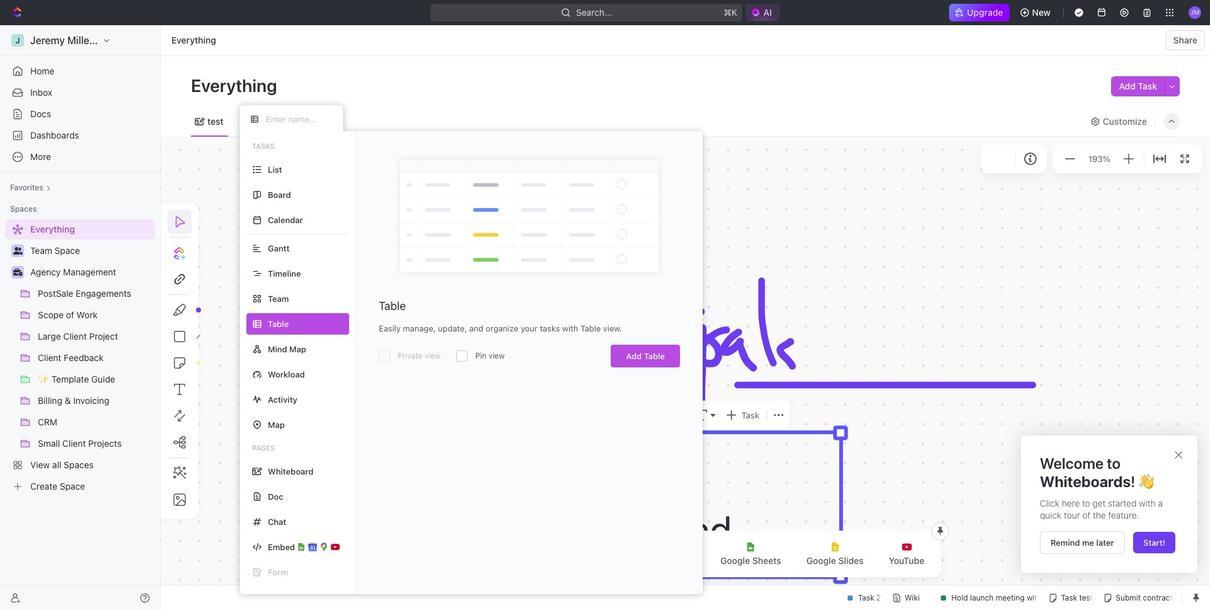 Task type: describe. For each thing, give the bounding box(es) containing it.
click
[[1040, 498, 1060, 508]]

upgrade link
[[949, 4, 1009, 21]]

mind map
[[268, 344, 306, 354]]

management
[[63, 267, 116, 277]]

google for google sheets
[[720, 555, 750, 566]]

0 horizontal spatial a
[[528, 506, 548, 552]]

here
[[1062, 498, 1080, 508]]

add for add table
[[626, 351, 642, 361]]

start!
[[1143, 538, 1165, 548]]

buy a whiteboad
[[454, 506, 732, 552]]

dialog containing ×
[[1021, 436, 1198, 573]]

tasks
[[252, 142, 275, 150]]

view for private view
[[425, 351, 441, 361]]

calendar
[[268, 215, 303, 225]]

pin view
[[475, 351, 505, 361]]

easily manage, update, and organize your tasks with table view.
[[379, 323, 622, 333]]

view button
[[239, 107, 280, 136]]

feature.
[[1108, 510, 1139, 521]]

welcome to whiteboards ! 👋
[[1040, 454, 1154, 490]]

remind me later button
[[1040, 531, 1125, 554]]

inbox
[[30, 87, 52, 98]]

team
[[268, 293, 289, 303]]

1 horizontal spatial map
[[289, 344, 306, 354]]

remind
[[1051, 538, 1080, 548]]

google sheets
[[720, 555, 781, 566]]

private view
[[398, 351, 441, 361]]

test link
[[205, 113, 224, 130]]

add task
[[1119, 81, 1157, 91]]

whiteboad
[[556, 506, 732, 552]]

inbox link
[[5, 83, 155, 103]]

your
[[521, 323, 538, 333]]

the
[[1093, 510, 1106, 521]]

agency management link
[[30, 262, 153, 282]]

docs
[[30, 108, 51, 119]]

upgrade
[[967, 7, 1003, 18]]

whiteboard
[[268, 466, 313, 476]]

of
[[1083, 510, 1091, 521]]

193%
[[1089, 154, 1111, 164]]

quick
[[1040, 510, 1062, 521]]

view for pin view
[[489, 351, 505, 361]]

youtube
[[889, 555, 924, 566]]

workload
[[268, 369, 305, 379]]

tasks
[[540, 323, 560, 333]]

update,
[[438, 323, 467, 333]]

sidebar navigation
[[0, 25, 161, 610]]

google slides button
[[796, 534, 874, 574]]

add task button
[[1112, 76, 1165, 96]]

everything link
[[168, 33, 219, 48]]

business time image
[[13, 269, 22, 276]]

new
[[1032, 7, 1051, 18]]

everything inside 'link'
[[171, 35, 216, 45]]

start! button
[[1133, 532, 1175, 553]]

me
[[1082, 538, 1094, 548]]

mind
[[268, 344, 287, 354]]

dashboards link
[[5, 125, 155, 146]]

welcome
[[1040, 454, 1104, 472]]

favorites
[[10, 183, 43, 192]]

spaces
[[10, 204, 37, 214]]

home link
[[5, 61, 155, 81]]

to inside welcome to whiteboards ! 👋
[[1107, 454, 1121, 472]]

dashboards
[[30, 130, 79, 141]]

activity
[[268, 394, 297, 404]]

gantt
[[268, 243, 290, 253]]

agency
[[30, 267, 61, 277]]

click here to get started with a quick tour of the feature.
[[1040, 498, 1165, 521]]

1 vertical spatial table
[[580, 323, 601, 333]]

a inside 'click here to get started with a quick tour of the feature.'
[[1158, 498, 1163, 508]]

1 vertical spatial everything
[[191, 75, 281, 96]]

organize
[[486, 323, 518, 333]]

share button
[[1166, 30, 1205, 50]]



Task type: vqa. For each thing, say whether or not it's contained in the screenshot.
to inside the Welcome to Whiteboards ! 👋
yes



Task type: locate. For each thing, give the bounding box(es) containing it.
to
[[1107, 454, 1121, 472], [1082, 498, 1090, 508]]

0 horizontal spatial table
[[379, 299, 406, 313]]

0 horizontal spatial task
[[742, 410, 759, 420]]

search...
[[576, 7, 612, 18]]

share
[[1173, 35, 1198, 45]]

0 vertical spatial task
[[1138, 81, 1157, 91]]

to up of
[[1082, 498, 1090, 508]]

slides
[[838, 555, 864, 566]]

with right tasks
[[562, 323, 578, 333]]

add
[[1119, 81, 1136, 91], [626, 351, 642, 361]]

1 vertical spatial to
[[1082, 498, 1090, 508]]

sheets
[[752, 555, 781, 566]]

to up whiteboards
[[1107, 454, 1121, 472]]

view.
[[603, 323, 622, 333]]

1 horizontal spatial add
[[1119, 81, 1136, 91]]

google inside google slides button
[[806, 555, 836, 566]]

1 horizontal spatial with
[[1139, 498, 1156, 508]]

a
[[1158, 498, 1163, 508], [528, 506, 548, 552]]

map right mind
[[289, 344, 306, 354]]

doc
[[268, 491, 283, 501]]

customize button
[[1087, 113, 1151, 130]]

task inside add task button
[[1138, 81, 1157, 91]]

👋
[[1139, 473, 1154, 490]]

with
[[562, 323, 578, 333], [1139, 498, 1156, 508]]

to inside 'click here to get started with a quick tour of the feature.'
[[1082, 498, 1090, 508]]

timeline
[[268, 268, 301, 278]]

google left slides
[[806, 555, 836, 566]]

1 vertical spatial add
[[626, 351, 642, 361]]

pin
[[475, 351, 486, 361]]

pages
[[252, 444, 275, 452]]

1 horizontal spatial google
[[806, 555, 836, 566]]

task button
[[723, 406, 762, 424]]

0 vertical spatial with
[[562, 323, 578, 333]]

map down activity
[[268, 419, 285, 430]]

get
[[1093, 498, 1106, 508]]

2 google from the left
[[806, 555, 836, 566]]

google left sheets
[[720, 555, 750, 566]]

embed
[[268, 542, 295, 552]]

193% button
[[1086, 151, 1113, 166]]

new button
[[1015, 3, 1058, 23]]

2 vertical spatial table
[[644, 351, 665, 361]]

form
[[268, 567, 288, 577]]

⌘k
[[724, 7, 738, 18]]

view right pin
[[489, 351, 505, 361]]

0 horizontal spatial with
[[562, 323, 578, 333]]

chat
[[268, 517, 286, 527]]

view
[[425, 351, 441, 361], [489, 351, 505, 361]]

google sheets button
[[710, 534, 791, 574]]

×
[[1174, 445, 1184, 463]]

view right the private
[[425, 351, 441, 361]]

0 horizontal spatial google
[[720, 555, 750, 566]]

add table
[[626, 351, 665, 361]]

0 horizontal spatial to
[[1082, 498, 1090, 508]]

1 vertical spatial task
[[742, 410, 759, 420]]

task inside task button
[[742, 410, 759, 420]]

google slides
[[806, 555, 864, 566]]

0 vertical spatial to
[[1107, 454, 1121, 472]]

× button
[[1174, 445, 1184, 463]]

1 horizontal spatial to
[[1107, 454, 1121, 472]]

everything
[[171, 35, 216, 45], [191, 75, 281, 96]]

started
[[1108, 498, 1137, 508]]

1 horizontal spatial task
[[1138, 81, 1157, 91]]

google for google slides
[[806, 555, 836, 566]]

task
[[1138, 81, 1157, 91], [742, 410, 759, 420]]

docs link
[[5, 104, 155, 124]]

dialog
[[1021, 436, 1198, 573]]

Enter name... field
[[265, 113, 333, 125]]

0 vertical spatial add
[[1119, 81, 1136, 91]]

with inside 'click here to get started with a quick tour of the feature.'
[[1139, 498, 1156, 508]]

easily
[[379, 323, 401, 333]]

youtube button
[[879, 534, 935, 574]]

view button
[[239, 113, 280, 130]]

google
[[720, 555, 750, 566], [806, 555, 836, 566]]

manage,
[[403, 323, 436, 333]]

add for add task
[[1119, 81, 1136, 91]]

board
[[268, 189, 291, 199]]

0 vertical spatial everything
[[171, 35, 216, 45]]

whiteboards
[[1040, 473, 1131, 490]]

agency management
[[30, 267, 116, 277]]

2 horizontal spatial table
[[644, 351, 665, 361]]

favorites button
[[5, 180, 56, 195]]

with down '👋'
[[1139, 498, 1156, 508]]

0 horizontal spatial map
[[268, 419, 285, 430]]

a right buy
[[528, 506, 548, 552]]

a right started
[[1158, 498, 1163, 508]]

1 vertical spatial with
[[1139, 498, 1156, 508]]

tour
[[1064, 510, 1080, 521]]

1 vertical spatial map
[[268, 419, 285, 430]]

0 horizontal spatial view
[[425, 351, 441, 361]]

google inside google sheets button
[[720, 555, 750, 566]]

add inside add task button
[[1119, 81, 1136, 91]]

0 vertical spatial table
[[379, 299, 406, 313]]

buy
[[454, 506, 519, 552]]

customize
[[1103, 116, 1147, 126]]

and
[[469, 323, 483, 333]]

test
[[207, 116, 224, 126]]

1 view from the left
[[425, 351, 441, 361]]

1 horizontal spatial table
[[580, 323, 601, 333]]

view
[[256, 116, 276, 126]]

0 vertical spatial map
[[289, 344, 306, 354]]

remind me later
[[1051, 538, 1114, 548]]

home
[[30, 66, 54, 76]]

table
[[379, 299, 406, 313], [580, 323, 601, 333], [644, 351, 665, 361]]

1 google from the left
[[720, 555, 750, 566]]

1 horizontal spatial view
[[489, 351, 505, 361]]

!
[[1131, 473, 1135, 490]]

list
[[268, 164, 282, 174]]

1 horizontal spatial a
[[1158, 498, 1163, 508]]

2 view from the left
[[489, 351, 505, 361]]

0 horizontal spatial add
[[626, 351, 642, 361]]

later
[[1096, 538, 1114, 548]]

private
[[398, 351, 422, 361]]



